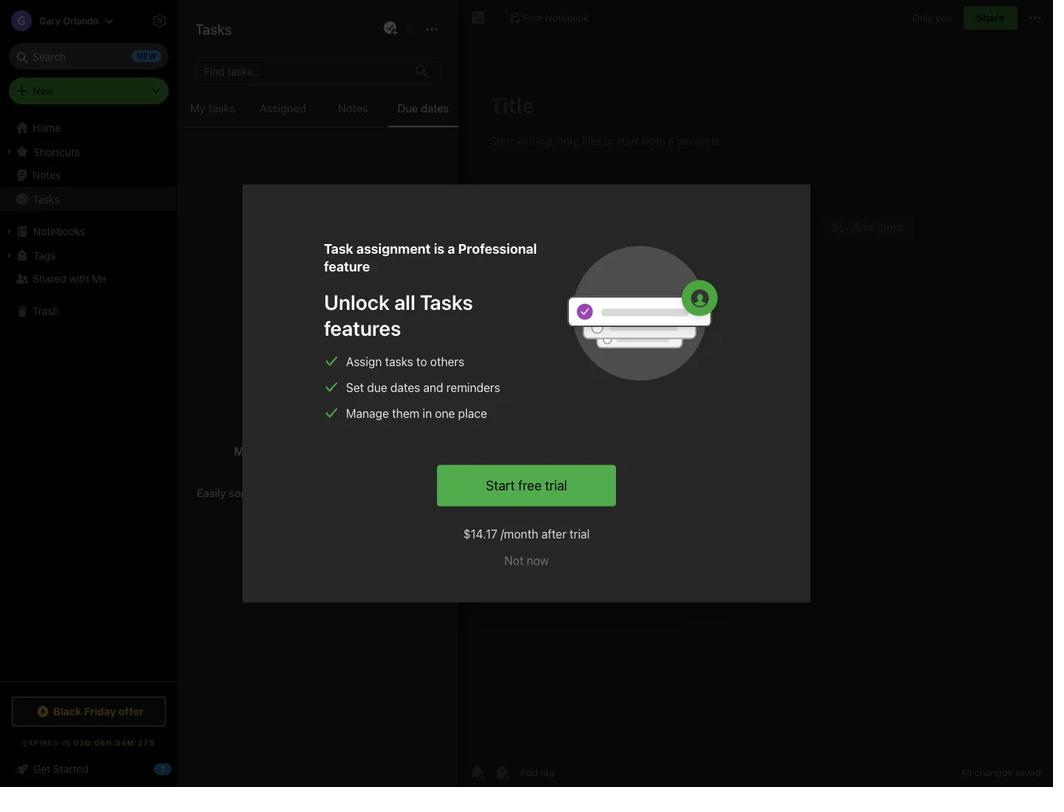 Task type: describe. For each thing, give the bounding box(es) containing it.
is inside button
[[220, 189, 228, 201]]

my
[[190, 102, 206, 115]]

shared
[[33, 273, 66, 285]]

new task image
[[382, 20, 400, 38]]

notebooks link
[[0, 220, 177, 243]]

in 1 hour button
[[348, 376, 405, 396]]

organize
[[305, 444, 354, 458]]

them
[[392, 406, 420, 420]]

notebooks
[[33, 225, 85, 238]]

notes
[[204, 46, 231, 58]]

not now
[[505, 554, 549, 568]]

in 4 hours
[[419, 379, 467, 391]]

free
[[519, 478, 542, 494]]

new
[[33, 85, 54, 97]]

task
[[324, 241, 354, 257]]

sort
[[229, 486, 249, 499]]

2 vertical spatial notes
[[33, 169, 61, 181]]

dates inside due dates button
[[421, 102, 449, 115]]

by
[[252, 486, 264, 499]]

4
[[430, 379, 437, 391]]

to
[[417, 354, 427, 369]]

date,
[[289, 486, 315, 499]]

repeat
[[556, 342, 589, 354]]

trash link
[[0, 300, 177, 323]]

one inside manage and organize tasks all in one place
[[298, 462, 318, 476]]

note window element
[[460, 0, 1054, 787]]

a inside button
[[230, 189, 236, 201]]

2
[[195, 46, 202, 58]]

tasks button
[[0, 187, 177, 211]]

using
[[254, 504, 281, 517]]

in 1 hour
[[356, 379, 397, 391]]

1 horizontal spatial place
[[458, 406, 487, 420]]

$14.17
[[464, 527, 498, 541]]

manage for manage them in one place
[[346, 406, 389, 420]]

share button
[[964, 6, 1018, 30]]

home link
[[0, 116, 178, 140]]

1
[[367, 379, 372, 391]]

only you
[[913, 12, 952, 23]]

settings image
[[151, 12, 169, 30]]

note,
[[318, 486, 344, 499]]

tasks for my
[[209, 102, 235, 115]]

hour
[[375, 379, 397, 391]]

shortcuts button
[[0, 140, 177, 164]]

due dates
[[398, 102, 449, 115]]

black friday offer
[[53, 706, 143, 718]]

expand note image
[[470, 9, 488, 27]]

professional
[[458, 241, 537, 257]]

due dates button
[[389, 99, 459, 127]]

trial inside start free trial button
[[545, 478, 568, 494]]

shortcuts
[[33, 146, 80, 158]]

tags button
[[0, 243, 177, 267]]

1 horizontal spatial due
[[367, 380, 388, 394]]

and inside easily sort by due date, note, or assigned status using this view and more.
[[332, 504, 351, 517]]

custom button
[[481, 376, 543, 396]]

you
[[936, 12, 952, 23]]

custom
[[498, 379, 535, 391]]

tomorrow button
[[399, 339, 463, 359]]

manage for manage and organize tasks all in one place
[[234, 444, 279, 458]]

or
[[347, 486, 357, 499]]

this is a test button
[[178, 160, 459, 249]]

assigned
[[260, 102, 306, 115]]

home
[[33, 122, 61, 134]]

Search text field
[[19, 43, 158, 70]]

with
[[69, 273, 89, 285]]

1 horizontal spatial notes
[[209, 15, 250, 32]]

0 vertical spatial in
[[423, 406, 432, 420]]

today button
[[348, 339, 393, 359]]

manage and organize tasks all in one place
[[234, 444, 402, 476]]

tasks inside manage and organize tasks all in one place
[[357, 444, 387, 458]]

$14.17 /month after trial
[[464, 527, 590, 541]]

my tasks
[[190, 102, 235, 115]]

not now link
[[505, 552, 549, 569]]

shared with me
[[33, 273, 107, 285]]

notebook
[[546, 12, 589, 23]]

0 vertical spatial and
[[424, 380, 444, 394]]

now
[[527, 554, 549, 568]]

in 4 hours button
[[411, 376, 475, 396]]

repeat button
[[537, 339, 598, 359]]

tree containing home
[[0, 116, 178, 681]]

first
[[523, 12, 543, 23]]

changes
[[975, 767, 1013, 778]]

all inside manage and organize tasks all in one place
[[390, 444, 402, 458]]

trash
[[33, 305, 59, 317]]

features
[[324, 316, 401, 340]]

add a reminder image
[[468, 764, 486, 781]]



Task type: vqa. For each thing, say whether or not it's contained in the screenshot.
Manage them in one place on the bottom left of the page
yes



Task type: locate. For each thing, give the bounding box(es) containing it.
this
[[197, 189, 217, 201]]

notes
[[209, 15, 250, 32], [338, 102, 368, 115], [33, 169, 61, 181]]

expand notebooks image
[[4, 226, 16, 238]]

1 vertical spatial and
[[282, 444, 303, 458]]

notes up notes
[[209, 15, 250, 32]]

tasks up notebooks
[[33, 193, 59, 205]]

due right by
[[267, 486, 286, 499]]

1 vertical spatial place
[[321, 462, 352, 476]]

all down them
[[390, 444, 402, 458]]

hours
[[440, 379, 467, 391]]

tasks up the 2 notes
[[195, 20, 232, 37]]

tasks
[[195, 20, 232, 37], [33, 193, 59, 205], [420, 290, 473, 314]]

tasks
[[209, 102, 235, 115], [385, 354, 414, 369], [357, 444, 387, 458]]

place
[[458, 406, 487, 420], [321, 462, 352, 476]]

1 horizontal spatial manage
[[346, 406, 389, 420]]

1 vertical spatial one
[[298, 462, 318, 476]]

0 horizontal spatial and
[[282, 444, 303, 458]]

1 vertical spatial due
[[267, 486, 286, 499]]

tasks inside unlock all tasks features
[[420, 290, 473, 314]]

0 vertical spatial trial
[[545, 478, 568, 494]]

in right them
[[423, 406, 432, 420]]

tomorrow
[[407, 342, 454, 354]]

1 horizontal spatial tasks
[[195, 20, 232, 37]]

tasks inside button
[[33, 193, 59, 205]]

2 vertical spatial tasks
[[357, 444, 387, 458]]

after
[[542, 527, 567, 541]]

1 horizontal spatial in
[[419, 379, 427, 391]]

today
[[356, 342, 385, 354]]

1 vertical spatial manage
[[234, 444, 279, 458]]

all changes saved
[[961, 767, 1042, 778]]

2 notes
[[195, 46, 231, 58]]

notes left due
[[338, 102, 368, 115]]

expires in 03d:06h:54m:27s
[[23, 739, 155, 747]]

first notebook button
[[505, 7, 594, 28]]

tasks for assign
[[385, 354, 414, 369]]

assignment
[[357, 241, 431, 257]]

due
[[398, 102, 418, 115]]

assigned
[[360, 486, 405, 499]]

2 vertical spatial tasks
[[420, 290, 473, 314]]

start free trial button
[[437, 465, 616, 507]]

1 vertical spatial a
[[448, 241, 455, 257]]

0 horizontal spatial tasks
[[33, 193, 59, 205]]

0 horizontal spatial trial
[[545, 478, 568, 494]]

manage them in one place
[[346, 406, 487, 420]]

due inside easily sort by due date, note, or assigned status using this view and more.
[[267, 486, 286, 499]]

None search field
[[19, 43, 158, 70]]

new button
[[9, 78, 169, 104]]

tags
[[33, 249, 56, 261]]

untitled
[[197, 85, 236, 97]]

0 horizontal spatial place
[[321, 462, 352, 476]]

others
[[430, 354, 465, 369]]

1 vertical spatial in
[[285, 462, 295, 476]]

0 horizontal spatial a
[[230, 189, 236, 201]]

0 vertical spatial tasks
[[209, 102, 235, 115]]

trial right after
[[570, 527, 590, 541]]

offer
[[119, 706, 143, 718]]

flag button
[[317, 407, 382, 443]]

a inside task assignment is a professional feature
[[448, 241, 455, 257]]

place down organize on the bottom left of page
[[321, 462, 352, 476]]

1 horizontal spatial dates
[[421, 102, 449, 115]]

assign
[[346, 354, 382, 369]]

0 horizontal spatial in
[[285, 462, 295, 476]]

dates down assign tasks to others
[[391, 380, 421, 394]]

1 horizontal spatial in
[[423, 406, 432, 420]]

task assignment is a professional feature
[[324, 241, 537, 275]]

more.
[[353, 504, 383, 517]]

feature
[[324, 259, 370, 275]]

manage inside manage and organize tasks all in one place
[[234, 444, 279, 458]]

view
[[306, 504, 329, 517]]

in left 1
[[356, 379, 365, 391]]

assign tasks to others
[[346, 354, 465, 369]]

0 vertical spatial a
[[230, 189, 236, 201]]

notes down shortcuts at the left of page
[[33, 169, 61, 181]]

in for in 4 hours
[[419, 379, 427, 391]]

status
[[408, 486, 440, 499]]

not
[[505, 554, 524, 568]]

all right unlock
[[394, 290, 416, 314]]

in left 4
[[419, 379, 427, 391]]

Note Editor text field
[[460, 71, 1054, 757]]

2 horizontal spatial notes
[[338, 102, 368, 115]]

assigned button
[[248, 99, 318, 127]]

easily
[[197, 486, 226, 499]]

flag
[[351, 418, 373, 432]]

black
[[53, 706, 82, 718]]

2 vertical spatial and
[[332, 504, 351, 517]]

1 vertical spatial notes
[[338, 102, 368, 115]]

1 horizontal spatial a
[[448, 241, 455, 257]]

in inside button
[[356, 379, 365, 391]]

me
[[92, 273, 107, 285]]

is right assignment
[[434, 241, 445, 257]]

and inside manage and organize tasks all in one place
[[282, 444, 303, 458]]

in inside manage and organize tasks all in one place
[[285, 462, 295, 476]]

1 vertical spatial is
[[434, 241, 445, 257]]

1 horizontal spatial and
[[332, 504, 351, 517]]

1 vertical spatial tasks
[[33, 193, 59, 205]]

1 vertical spatial all
[[390, 444, 402, 458]]

saved
[[1016, 767, 1042, 778]]

1 horizontal spatial one
[[435, 406, 455, 420]]

is inside task assignment is a professional feature
[[434, 241, 445, 257]]

is
[[220, 189, 228, 201], [434, 241, 445, 257]]

2 horizontal spatial and
[[424, 380, 444, 394]]

only
[[913, 12, 934, 23]]

tasks left to
[[385, 354, 414, 369]]

notes link
[[0, 164, 177, 187]]

first notebook
[[523, 12, 589, 23]]

due
[[367, 380, 388, 394], [267, 486, 286, 499]]

0 vertical spatial due
[[367, 380, 388, 394]]

Find tasks… text field
[[198, 59, 407, 83]]

a
[[230, 189, 236, 201], [448, 241, 455, 257]]

a left the professional
[[448, 241, 455, 257]]

is right this
[[220, 189, 228, 201]]

set
[[346, 380, 364, 394]]

1 horizontal spatial trial
[[570, 527, 590, 541]]

trial right free
[[545, 478, 568, 494]]

1 vertical spatial tasks
[[385, 354, 414, 369]]

set due dates and reminders
[[346, 380, 501, 394]]

unlock all tasks features
[[324, 290, 473, 340]]

1 vertical spatial trial
[[570, 527, 590, 541]]

0 horizontal spatial in
[[356, 379, 365, 391]]

0 vertical spatial notes
[[209, 15, 250, 32]]

this is a test
[[197, 189, 257, 201]]

expand tags image
[[4, 249, 16, 261]]

/month
[[501, 527, 539, 541]]

all
[[961, 767, 972, 778]]

place inside manage and organize tasks all in one place
[[321, 462, 352, 476]]

0 vertical spatial all
[[394, 290, 416, 314]]

1 horizontal spatial is
[[434, 241, 445, 257]]

0 horizontal spatial manage
[[234, 444, 279, 458]]

2 in from the left
[[419, 379, 427, 391]]

0 horizontal spatial is
[[220, 189, 228, 201]]

1 in from the left
[[356, 379, 365, 391]]

test
[[239, 189, 257, 201]]

this
[[284, 504, 303, 517]]

0 vertical spatial manage
[[346, 406, 389, 420]]

1 vertical spatial dates
[[391, 380, 421, 394]]

notes inside button
[[338, 102, 368, 115]]

manage down 1
[[346, 406, 389, 420]]

0 horizontal spatial one
[[298, 462, 318, 476]]

in up date,
[[285, 462, 295, 476]]

0 vertical spatial is
[[220, 189, 228, 201]]

tree
[[0, 116, 178, 681]]

in inside 'button'
[[419, 379, 427, 391]]

tasks down flag
[[357, 444, 387, 458]]

one down the in 4 hours 'button'
[[435, 406, 455, 420]]

all inside unlock all tasks features
[[394, 290, 416, 314]]

in for in 1 hour
[[356, 379, 365, 391]]

0 vertical spatial dates
[[421, 102, 449, 115]]

0 horizontal spatial notes
[[33, 169, 61, 181]]

due right the "set"
[[367, 380, 388, 394]]

a left test
[[230, 189, 236, 201]]

place down the reminders
[[458, 406, 487, 420]]

dates right due
[[421, 102, 449, 115]]

in
[[423, 406, 432, 420], [285, 462, 295, 476]]

start
[[486, 478, 515, 494]]

manage up by
[[234, 444, 279, 458]]

tasks inside button
[[209, 102, 235, 115]]

tasks down untitled
[[209, 102, 235, 115]]

0 vertical spatial place
[[458, 406, 487, 420]]

shared with me link
[[0, 267, 177, 291]]

reminders
[[447, 380, 501, 394]]

easily sort by due date, note, or assigned status using this view and more.
[[197, 486, 440, 517]]

in
[[62, 739, 71, 747]]

all
[[394, 290, 416, 314], [390, 444, 402, 458]]

share
[[977, 11, 1006, 24]]

one up date,
[[298, 462, 318, 476]]

notes button
[[318, 99, 389, 127]]

0 vertical spatial one
[[435, 406, 455, 420]]

expires
[[23, 739, 59, 747]]

0 horizontal spatial dates
[[391, 380, 421, 394]]

unlock
[[324, 290, 390, 314]]

untitled button
[[178, 71, 459, 160]]

0 vertical spatial tasks
[[195, 20, 232, 37]]

tasks down task assignment is a professional feature
[[420, 290, 473, 314]]

start free trial
[[486, 478, 568, 494]]

0 horizontal spatial due
[[267, 486, 286, 499]]

2 horizontal spatial tasks
[[420, 290, 473, 314]]

manage
[[346, 406, 389, 420], [234, 444, 279, 458]]

in
[[356, 379, 365, 391], [419, 379, 427, 391]]

add tag image
[[494, 764, 511, 781]]



